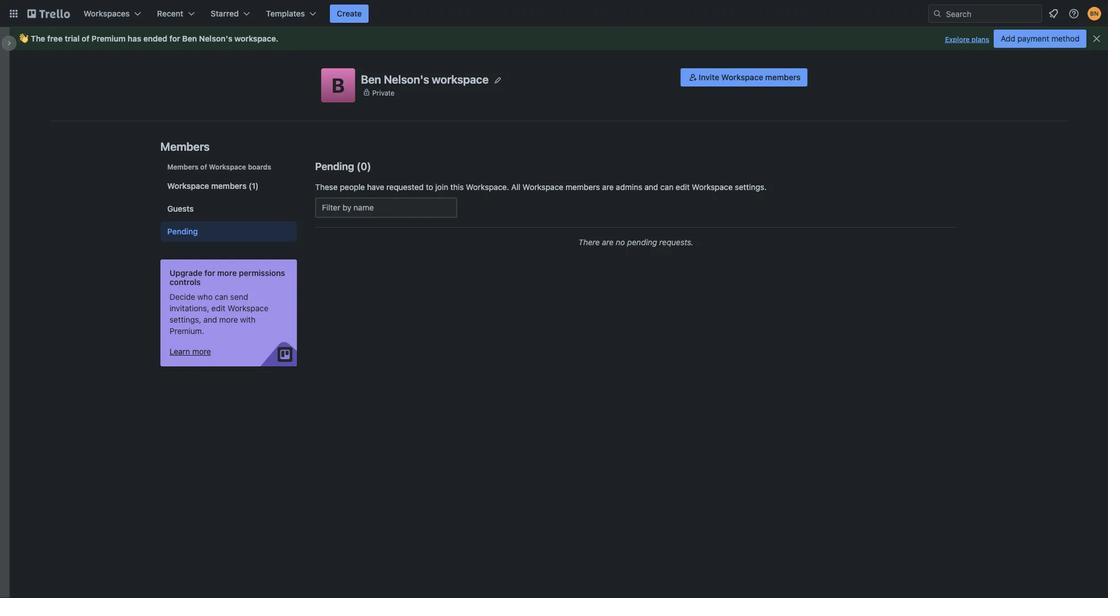 Task type: vqa. For each thing, say whether or not it's contained in the screenshot.
SHOW to the right
no



Task type: locate. For each thing, give the bounding box(es) containing it.
ben up private
[[361, 72, 381, 86]]

more inside button
[[192, 347, 211, 356]]

pending link
[[160, 221, 297, 242]]

this
[[451, 182, 464, 192]]

1 horizontal spatial of
[[200, 163, 207, 171]]

members for members of workspace boards
[[167, 163, 199, 171]]

pending down guests
[[167, 227, 198, 236]]

add payment method button
[[994, 30, 1087, 48]]

1 horizontal spatial and
[[645, 182, 658, 192]]

members
[[766, 73, 801, 82], [211, 181, 247, 191], [566, 182, 600, 192]]

ended
[[143, 34, 167, 43]]

private
[[372, 89, 395, 97]]

1 vertical spatial nelson's
[[384, 72, 429, 86]]

1 horizontal spatial pending
[[315, 160, 354, 172]]

.
[[276, 34, 279, 43]]

create button
[[330, 5, 369, 23]]

workspace.
[[466, 182, 509, 192]]

guests
[[167, 204, 194, 213]]

1 vertical spatial are
[[602, 238, 614, 247]]

and for settings,
[[203, 315, 217, 324]]

2 vertical spatial more
[[192, 347, 211, 356]]

pending up these
[[315, 160, 354, 172]]

0 vertical spatial edit
[[676, 182, 690, 192]]

0 vertical spatial can
[[661, 182, 674, 192]]

learn more button
[[170, 346, 211, 357]]

can
[[661, 182, 674, 192], [215, 292, 228, 302]]

members
[[160, 139, 210, 153], [167, 163, 199, 171]]

join
[[435, 182, 448, 192]]

1 vertical spatial pending
[[167, 227, 198, 236]]

the
[[31, 34, 45, 43]]

are left 'no'
[[602, 238, 614, 247]]

Filter by name text field
[[315, 197, 458, 218]]

of up workspace members
[[200, 163, 207, 171]]

more right 'learn'
[[192, 347, 211, 356]]

are left the admins
[[602, 182, 614, 192]]

for
[[169, 34, 180, 43], [205, 268, 215, 278]]

and right the admins
[[645, 182, 658, 192]]

0 horizontal spatial can
[[215, 292, 228, 302]]

1 are from the top
[[602, 182, 614, 192]]

and down who
[[203, 315, 217, 324]]

0 vertical spatial members
[[160, 139, 210, 153]]

1 horizontal spatial workspace
[[432, 72, 489, 86]]

1 vertical spatial of
[[200, 163, 207, 171]]

edit
[[676, 182, 690, 192], [211, 304, 225, 313]]

can right the admins
[[661, 182, 674, 192]]

these
[[315, 182, 338, 192]]

learn
[[170, 347, 190, 356]]

invite workspace members
[[699, 73, 801, 82]]

workspace inside upgrade for more permissions controls decide who can send invitations, edit workspace settings, and more with premium.
[[228, 304, 269, 313]]

nelson's down 'starred'
[[199, 34, 232, 43]]

can inside upgrade for more permissions controls decide who can send invitations, edit workspace settings, and more with premium.
[[215, 292, 228, 302]]

0 vertical spatial pending
[[315, 160, 354, 172]]

there are no pending requests.
[[579, 238, 694, 247]]

1 horizontal spatial can
[[661, 182, 674, 192]]

can right who
[[215, 292, 228, 302]]

1 horizontal spatial members
[[566, 182, 600, 192]]

ben
[[182, 34, 197, 43], [361, 72, 381, 86]]

0 vertical spatial workspace
[[235, 34, 276, 43]]

nelson's up private
[[384, 72, 429, 86]]

admins
[[616, 182, 643, 192]]

0 horizontal spatial edit
[[211, 304, 225, 313]]

upgrade for more permissions controls decide who can send invitations, edit workspace settings, and more with premium.
[[170, 268, 285, 336]]

(
[[357, 160, 361, 172]]

more
[[217, 268, 237, 278], [219, 315, 238, 324], [192, 347, 211, 356]]

0 vertical spatial of
[[82, 34, 90, 43]]

of right trial
[[82, 34, 90, 43]]

2 horizontal spatial members
[[766, 73, 801, 82]]

0 vertical spatial and
[[645, 182, 658, 192]]

workspace up with
[[228, 304, 269, 313]]

0 horizontal spatial workspace
[[235, 34, 276, 43]]

0 vertical spatial more
[[217, 268, 237, 278]]

pending
[[315, 160, 354, 172], [167, 227, 198, 236]]

0 horizontal spatial pending
[[167, 227, 198, 236]]

1 horizontal spatial ben
[[361, 72, 381, 86]]

and inside upgrade for more permissions controls decide who can send invitations, edit workspace settings, and more with premium.
[[203, 315, 217, 324]]

all
[[511, 182, 521, 192]]

settings,
[[170, 315, 201, 324]]

members up members of workspace boards
[[160, 139, 210, 153]]

0 vertical spatial for
[[169, 34, 180, 43]]

plans
[[972, 35, 990, 43]]

1 vertical spatial more
[[219, 315, 238, 324]]

workspace right invite at the right top of page
[[722, 73, 764, 82]]

nelson's
[[199, 34, 232, 43], [384, 72, 429, 86]]

1 vertical spatial ben
[[361, 72, 381, 86]]

for right upgrade
[[205, 268, 215, 278]]

0 vertical spatial are
[[602, 182, 614, 192]]

0 horizontal spatial members
[[211, 181, 247, 191]]

invite workspace members button
[[681, 68, 808, 86]]

b
[[332, 73, 345, 97]]

ben down recent dropdown button
[[182, 34, 197, 43]]

boards
[[248, 163, 271, 171]]

1 vertical spatial members
[[167, 163, 199, 171]]

edit down who
[[211, 304, 225, 313]]

1 horizontal spatial for
[[205, 268, 215, 278]]

edit right the admins
[[676, 182, 690, 192]]

of
[[82, 34, 90, 43], [200, 163, 207, 171]]

more left with
[[219, 315, 238, 324]]

1 vertical spatial edit
[[211, 304, 225, 313]]

0 horizontal spatial and
[[203, 315, 217, 324]]

workspace
[[235, 34, 276, 43], [432, 72, 489, 86]]

1 vertical spatial and
[[203, 315, 217, 324]]

👋
[[18, 34, 26, 43]]

for right ended
[[169, 34, 180, 43]]

premium
[[92, 34, 126, 43]]

(1)
[[249, 181, 259, 191]]

decide
[[170, 292, 195, 302]]

workspaces button
[[77, 5, 148, 23]]

1 vertical spatial for
[[205, 268, 215, 278]]

more up send at left
[[217, 268, 237, 278]]

workspace members
[[167, 181, 247, 191]]

workspace
[[722, 73, 764, 82], [209, 163, 246, 171], [167, 181, 209, 191], [523, 182, 564, 192], [692, 182, 733, 192], [228, 304, 269, 313]]

2 are from the top
[[602, 238, 614, 247]]

b button
[[321, 68, 355, 102]]

members up workspace members
[[167, 163, 199, 171]]

method
[[1052, 34, 1080, 43]]

1 vertical spatial can
[[215, 292, 228, 302]]

are
[[602, 182, 614, 192], [602, 238, 614, 247]]

and
[[645, 182, 658, 192], [203, 315, 217, 324]]

0 vertical spatial nelson's
[[199, 34, 232, 43]]

ben nelson (bennelson96) image
[[1088, 7, 1102, 20]]

primary element
[[0, 0, 1109, 27]]

people
[[340, 182, 365, 192]]

banner
[[9, 27, 1109, 50]]

Search field
[[942, 5, 1042, 22]]

workspace right all
[[523, 182, 564, 192]]

back to home image
[[27, 5, 70, 23]]

0 horizontal spatial ben
[[182, 34, 197, 43]]



Task type: describe. For each thing, give the bounding box(es) containing it.
1 vertical spatial workspace
[[432, 72, 489, 86]]

there
[[579, 238, 600, 247]]

members for members
[[160, 139, 210, 153]]

0
[[361, 160, 367, 172]]

workspace inside button
[[722, 73, 764, 82]]

add payment method
[[1001, 34, 1080, 43]]

recent button
[[150, 5, 202, 23]]

invite
[[699, 73, 720, 82]]

explore plans
[[945, 35, 990, 43]]

( 0 )
[[357, 160, 371, 172]]

search image
[[933, 9, 942, 18]]

with
[[240, 315, 256, 324]]

payment
[[1018, 34, 1050, 43]]

guests link
[[160, 199, 297, 219]]

explore plans button
[[945, 32, 990, 46]]

for inside upgrade for more permissions controls decide who can send invitations, edit workspace settings, and more with premium.
[[205, 268, 215, 278]]

0 horizontal spatial nelson's
[[199, 34, 232, 43]]

no
[[616, 238, 625, 247]]

0 horizontal spatial of
[[82, 34, 90, 43]]

controls
[[170, 277, 201, 287]]

open information menu image
[[1069, 8, 1080, 19]]

requests.
[[660, 238, 694, 247]]

recent
[[157, 9, 183, 18]]

permissions
[[239, 268, 285, 278]]

sm image
[[688, 72, 699, 83]]

send
[[230, 292, 248, 302]]

learn more
[[170, 347, 211, 356]]

create
[[337, 9, 362, 18]]

to
[[426, 182, 433, 192]]

banner containing 👋
[[9, 27, 1109, 50]]

0 vertical spatial ben
[[182, 34, 197, 43]]

and for admins
[[645, 182, 658, 192]]

has
[[128, 34, 141, 43]]

settings.
[[735, 182, 767, 192]]

trial
[[65, 34, 80, 43]]

templates
[[266, 9, 305, 18]]

add
[[1001, 34, 1016, 43]]

members of workspace boards
[[167, 163, 271, 171]]

)
[[367, 160, 371, 172]]

premium.
[[170, 326, 204, 336]]

1 horizontal spatial edit
[[676, 182, 690, 192]]

0 horizontal spatial for
[[169, 34, 180, 43]]

starred button
[[204, 5, 257, 23]]

👋 the free trial of premium has ended for ben nelson's workspace .
[[18, 34, 279, 43]]

ben nelson's workspace
[[361, 72, 489, 86]]

upgrade
[[170, 268, 203, 278]]

templates button
[[259, 5, 323, 23]]

explore
[[945, 35, 970, 43]]

wave image
[[18, 34, 26, 44]]

workspace up workspace members
[[209, 163, 246, 171]]

workspace left settings.
[[692, 182, 733, 192]]

0 notifications image
[[1047, 7, 1061, 20]]

pending
[[627, 238, 657, 247]]

requested
[[387, 182, 424, 192]]

free
[[47, 34, 63, 43]]

starred
[[211, 9, 239, 18]]

edit inside upgrade for more permissions controls decide who can send invitations, edit workspace settings, and more with premium.
[[211, 304, 225, 313]]

workspace up guests
[[167, 181, 209, 191]]

these people have requested to join this workspace. all workspace members are admins and can edit workspace settings.
[[315, 182, 767, 192]]

members inside button
[[766, 73, 801, 82]]

workspaces
[[84, 9, 130, 18]]

who
[[197, 292, 213, 302]]

1 horizontal spatial nelson's
[[384, 72, 429, 86]]

have
[[367, 182, 384, 192]]

invitations,
[[170, 304, 209, 313]]



